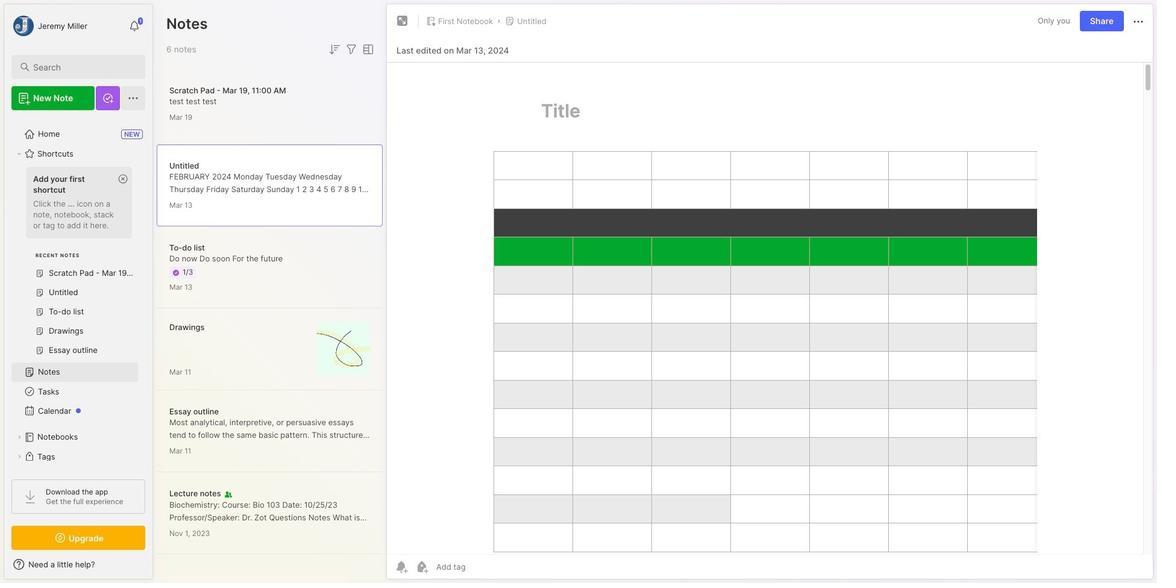 Task type: locate. For each thing, give the bounding box(es) containing it.
add tag image
[[415, 560, 429, 574]]

more actions image
[[1131, 14, 1146, 29]]

click to collapse image
[[152, 561, 161, 576]]

tree
[[4, 118, 152, 512]]

add filters image
[[344, 42, 359, 57]]

group inside tree
[[11, 163, 138, 368]]

group
[[11, 163, 138, 368]]

None search field
[[33, 60, 134, 74]]

WHAT'S NEW field
[[4, 555, 152, 574]]

Account field
[[11, 14, 87, 38]]

More actions field
[[1131, 13, 1146, 29]]

Add tag field
[[435, 562, 526, 573]]

View options field
[[359, 42, 375, 57]]

none search field inside main element
[[33, 60, 134, 74]]

expand tags image
[[16, 453, 23, 460]]

expand notebooks image
[[16, 434, 23, 441]]

thumbnail image
[[317, 322, 370, 375]]

Sort options field
[[327, 42, 342, 57]]

main element
[[0, 0, 157, 583]]



Task type: describe. For each thing, give the bounding box(es) containing it.
Search text field
[[33, 61, 134, 73]]

tree inside main element
[[4, 118, 152, 512]]

add a reminder image
[[394, 560, 409, 574]]

note window element
[[386, 4, 1153, 583]]

Add filters field
[[344, 42, 359, 57]]

Note Editor text field
[[387, 62, 1153, 554]]

expand note image
[[395, 14, 410, 28]]



Task type: vqa. For each thing, say whether or not it's contained in the screenshot.
CLICK TO COLLAPSE icon
yes



